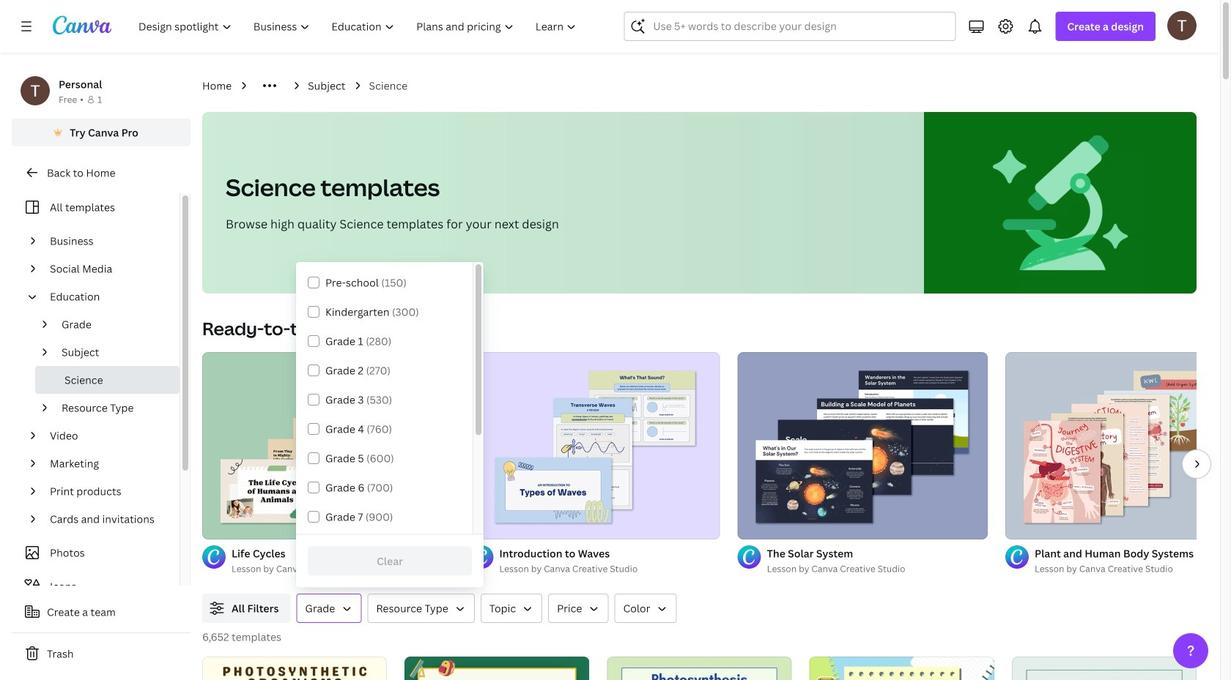 Task type: locate. For each thing, give the bounding box(es) containing it.
blue playful class room rules presentation image
[[810, 657, 994, 681]]

terry turtle image
[[1167, 11, 1197, 40]]

None search field
[[624, 12, 956, 41]]

green and blue lined photosynthesis biology worksheet image
[[607, 658, 792, 681]]

green lined climate change environment infographic image
[[1012, 657, 1197, 681]]

the solar system image
[[738, 353, 988, 540]]

introduction to waves image
[[470, 353, 720, 540]]



Task type: describe. For each thing, give the bounding box(es) containing it.
green white illustrative biology photosynthetic organisms poster image
[[202, 658, 387, 681]]

top level navigation element
[[129, 12, 589, 41]]

life cycles image
[[202, 353, 452, 540]]

plant and human body systems image
[[1006, 353, 1231, 540]]

Search search field
[[653, 12, 946, 40]]



Task type: vqa. For each thing, say whether or not it's contained in the screenshot.
Top level navigation element
yes



